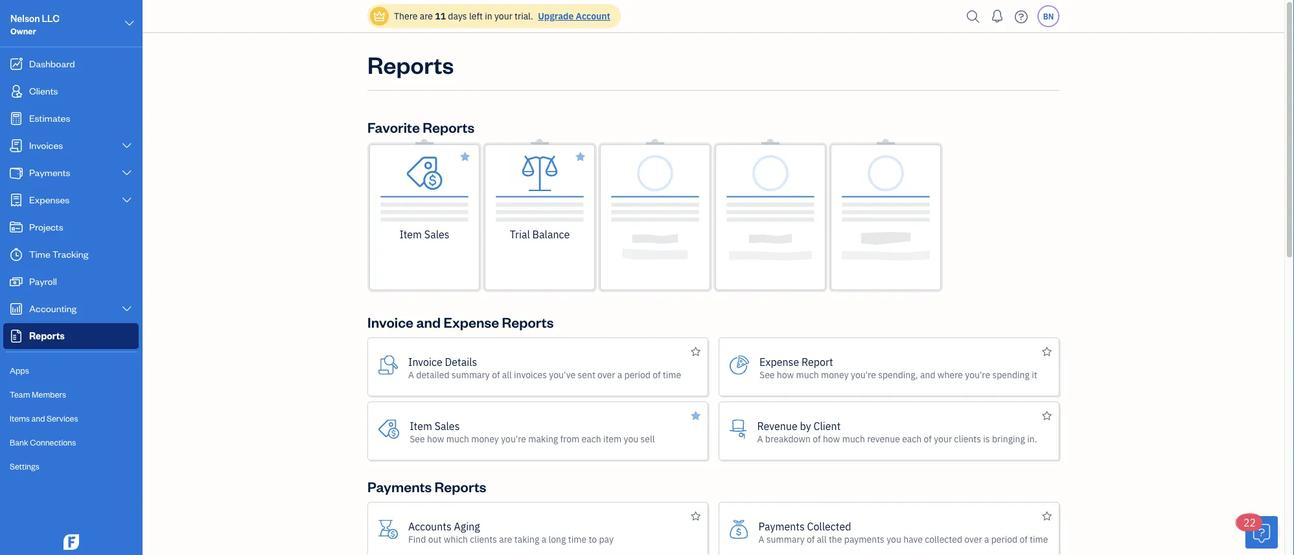 Task type: vqa. For each thing, say whether or not it's contained in the screenshot.
1st chevron large down icon from the bottom of the Main element
no



Task type: describe. For each thing, give the bounding box(es) containing it.
and inside expense report see how much money you're spending, and where you're spending it
[[920, 369, 936, 381]]

items and services
[[10, 413, 78, 424]]

dashboard image
[[8, 58, 24, 71]]

each for item sales
[[582, 433, 601, 445]]

team members
[[10, 389, 66, 400]]

chevron large down image for payments
[[121, 168, 133, 178]]

payments for payments collected a summary of all the payments you have collected over a period of time
[[759, 520, 805, 533]]

apps
[[10, 365, 29, 376]]

apps link
[[3, 360, 139, 382]]

expense report see how much money you're spending, and where you're spending it
[[760, 355, 1038, 381]]

spending
[[993, 369, 1030, 381]]

invoices link
[[3, 133, 139, 159]]

dashboard
[[29, 57, 75, 70]]

item for item sales see how much money you're making from each item you sell
[[410, 419, 432, 433]]

is
[[984, 433, 990, 445]]

over inside invoice details a detailed summary of all invoices you've sent over a period of time
[[598, 369, 615, 381]]

team
[[10, 389, 30, 400]]

all inside payments collected a summary of all the payments you have collected over a period of time
[[817, 533, 827, 545]]

invoice and expense reports
[[368, 313, 554, 331]]

expenses
[[29, 193, 70, 206]]

where
[[938, 369, 963, 381]]

freshbooks image
[[61, 535, 82, 550]]

and for services
[[31, 413, 45, 424]]

the
[[829, 533, 842, 545]]

trial balance
[[510, 228, 570, 241]]

expense inside expense report see how much money you're spending, and where you're spending it
[[760, 355, 799, 369]]

update favorite status for payments collected image
[[1042, 509, 1052, 525]]

long
[[549, 533, 566, 545]]

money for sales
[[471, 433, 499, 445]]

period inside invoice details a detailed summary of all invoices you've sent over a period of time
[[625, 369, 651, 381]]

time tracking
[[29, 248, 88, 260]]

accounting
[[29, 302, 77, 315]]

details
[[445, 355, 477, 369]]

and for expense
[[416, 313, 441, 331]]

by
[[800, 419, 811, 433]]

you've
[[549, 369, 576, 381]]

which
[[444, 533, 468, 545]]

bringing
[[992, 433, 1025, 445]]

to
[[589, 533, 597, 545]]

spending,
[[878, 369, 918, 381]]

payroll link
[[3, 269, 139, 295]]

favorite
[[368, 118, 420, 136]]

item sales link
[[368, 143, 482, 292]]

your inside revenue by client a breakdown of how much revenue each of your clients is bringing in.
[[934, 433, 952, 445]]

how inside revenue by client a breakdown of how much revenue each of your clients is bringing in.
[[823, 433, 840, 445]]

update favorite status for invoice details image
[[691, 344, 701, 360]]

you're for sales
[[501, 433, 526, 445]]

breakdown
[[765, 433, 811, 445]]

account
[[576, 10, 610, 22]]

over inside payments collected a summary of all the payments you have collected over a period of time
[[965, 533, 982, 545]]

find
[[408, 533, 426, 545]]

money for report
[[821, 369, 849, 381]]

accounts
[[408, 520, 452, 533]]

from
[[560, 433, 580, 445]]

trial balance link
[[483, 143, 597, 292]]

client image
[[8, 85, 24, 98]]

reports right favorite
[[423, 118, 475, 136]]

tracking
[[52, 248, 88, 260]]

payments
[[845, 533, 885, 545]]

reports inside main element
[[29, 330, 65, 342]]

pay
[[599, 533, 614, 545]]

timer image
[[8, 248, 24, 261]]

report
[[802, 355, 833, 369]]

making
[[529, 433, 558, 445]]

bn button
[[1038, 5, 1060, 27]]

chevron large down image for expenses
[[121, 195, 133, 205]]

trial
[[510, 228, 530, 241]]

11
[[435, 10, 446, 22]]

period inside payments collected a summary of all the payments you have collected over a period of time
[[992, 533, 1018, 545]]

dashboard link
[[3, 51, 139, 77]]

members
[[32, 389, 66, 400]]

sent
[[578, 369, 596, 381]]

collected
[[807, 520, 851, 533]]

revenue
[[867, 433, 900, 445]]

time
[[29, 248, 50, 260]]

sales for item sales see how much money you're making from each item you sell
[[435, 419, 460, 433]]

in
[[485, 10, 492, 22]]

detailed
[[416, 369, 450, 381]]

days
[[448, 10, 467, 22]]

a for invoice details
[[408, 369, 414, 381]]

have
[[904, 533, 923, 545]]

out
[[428, 533, 442, 545]]

revenue by client a breakdown of how much revenue each of your clients is bringing in.
[[758, 419, 1037, 445]]

money image
[[8, 275, 24, 288]]

star image for item sales
[[460, 149, 470, 165]]

star image for trial balance
[[576, 149, 585, 165]]

update favorite status for accounts aging image
[[691, 509, 701, 525]]

how for expense
[[777, 369, 794, 381]]

payments for payments
[[29, 166, 70, 179]]

2 horizontal spatial you're
[[965, 369, 991, 381]]

owner
[[10, 26, 36, 36]]

clients link
[[3, 78, 139, 104]]

invoices
[[514, 369, 547, 381]]

aging
[[454, 520, 480, 533]]



Task type: locate. For each thing, give the bounding box(es) containing it.
1 horizontal spatial period
[[992, 533, 1018, 545]]

item inside item sales see how much money you're making from each item you sell
[[410, 419, 432, 433]]

chevron large down image for accounting
[[121, 304, 133, 314]]

summary right detailed
[[452, 369, 490, 381]]

0 vertical spatial and
[[416, 313, 441, 331]]

you're for report
[[851, 369, 876, 381]]

invoice for invoice details a detailed summary of all invoices you've sent over a period of time
[[408, 355, 443, 369]]

you're
[[851, 369, 876, 381], [965, 369, 991, 381], [501, 433, 526, 445]]

summary
[[452, 369, 490, 381], [767, 533, 805, 545]]

2 each from the left
[[902, 433, 922, 445]]

estimate image
[[8, 112, 24, 125]]

payments inside payments collected a summary of all the payments you have collected over a period of time
[[759, 520, 805, 533]]

1 vertical spatial clients
[[470, 533, 497, 545]]

settings
[[10, 461, 39, 472]]

see inside item sales see how much money you're making from each item you sell
[[410, 433, 425, 445]]

update favorite status for item sales image
[[691, 408, 701, 424]]

1 horizontal spatial clients
[[954, 433, 981, 445]]

1 vertical spatial sales
[[435, 419, 460, 433]]

chart image
[[8, 303, 24, 316]]

reports down accounting
[[29, 330, 65, 342]]

projects
[[29, 221, 63, 233]]

payments reports
[[368, 477, 487, 496]]

much
[[796, 369, 819, 381], [446, 433, 469, 445], [842, 433, 865, 445]]

accounts aging find out which clients are taking a long time to pay
[[408, 520, 614, 545]]

payments up accounts
[[368, 477, 432, 496]]

you left have
[[887, 533, 902, 545]]

2 horizontal spatial how
[[823, 433, 840, 445]]

1 horizontal spatial you're
[[851, 369, 876, 381]]

0 vertical spatial clients
[[954, 433, 981, 445]]

0 horizontal spatial you're
[[501, 433, 526, 445]]

collected
[[925, 533, 963, 545]]

payments collected a summary of all the payments you have collected over a period of time
[[759, 520, 1048, 545]]

reports up aging
[[435, 477, 487, 496]]

0 horizontal spatial a
[[542, 533, 547, 545]]

time tracking link
[[3, 242, 139, 268]]

there
[[394, 10, 418, 22]]

1 vertical spatial period
[[992, 533, 1018, 545]]

0 vertical spatial you
[[624, 433, 639, 445]]

how left report
[[777, 369, 794, 381]]

a inside revenue by client a breakdown of how much revenue each of your clients is bringing in.
[[758, 433, 763, 445]]

trial.
[[515, 10, 533, 22]]

item sales
[[400, 228, 450, 241]]

bank connections link
[[3, 432, 139, 454]]

0 vertical spatial item
[[400, 228, 422, 241]]

are inside accounts aging find out which clients are taking a long time to pay
[[499, 533, 512, 545]]

over right collected
[[965, 533, 982, 545]]

all
[[502, 369, 512, 381], [817, 533, 827, 545]]

a inside invoice details a detailed summary of all invoices you've sent over a period of time
[[408, 369, 414, 381]]

invoice inside invoice details a detailed summary of all invoices you've sent over a period of time
[[408, 355, 443, 369]]

1 vertical spatial all
[[817, 533, 827, 545]]

each left item
[[582, 433, 601, 445]]

estimates
[[29, 112, 70, 124]]

nelson
[[10, 12, 40, 24]]

taking
[[515, 533, 540, 545]]

1 star image from the left
[[460, 149, 470, 165]]

2 horizontal spatial much
[[842, 433, 865, 445]]

much up payments reports
[[446, 433, 469, 445]]

0 vertical spatial see
[[760, 369, 775, 381]]

notifications image
[[987, 3, 1008, 29]]

0 horizontal spatial clients
[[470, 533, 497, 545]]

payments for payments reports
[[368, 477, 432, 496]]

1 horizontal spatial are
[[499, 533, 512, 545]]

invoices
[[29, 139, 63, 151]]

connections
[[30, 437, 76, 448]]

you inside payments collected a summary of all the payments you have collected over a period of time
[[887, 533, 902, 545]]

main element
[[0, 0, 175, 556]]

chevron large down image
[[124, 16, 135, 31], [121, 168, 133, 178], [121, 195, 133, 205], [121, 304, 133, 314]]

a left long
[[542, 533, 547, 545]]

your
[[495, 10, 513, 22], [934, 433, 952, 445]]

payments
[[29, 166, 70, 179], [368, 477, 432, 496], [759, 520, 805, 533]]

update favorite status for expense report image
[[1042, 344, 1052, 360]]

are
[[420, 10, 433, 22], [499, 533, 512, 545]]

a
[[408, 369, 414, 381], [758, 433, 763, 445], [759, 533, 765, 545]]

search image
[[963, 7, 984, 26]]

0 vertical spatial period
[[625, 369, 651, 381]]

and inside main element
[[31, 413, 45, 424]]

1 horizontal spatial time
[[663, 369, 681, 381]]

2 horizontal spatial payments
[[759, 520, 805, 533]]

see up payments reports
[[410, 433, 425, 445]]

how
[[777, 369, 794, 381], [427, 433, 444, 445], [823, 433, 840, 445]]

how inside item sales see how much money you're making from each item you sell
[[427, 433, 444, 445]]

a inside payments collected a summary of all the payments you have collected over a period of time
[[985, 533, 989, 545]]

0 horizontal spatial your
[[495, 10, 513, 22]]

see left report
[[760, 369, 775, 381]]

expenses link
[[3, 187, 139, 213]]

there are 11 days left in your trial. upgrade account
[[394, 10, 610, 22]]

a inside invoice details a detailed summary of all invoices you've sent over a period of time
[[618, 369, 622, 381]]

1 vertical spatial over
[[965, 533, 982, 545]]

0 horizontal spatial much
[[446, 433, 469, 445]]

1 vertical spatial summary
[[767, 533, 805, 545]]

each right revenue
[[902, 433, 922, 445]]

clients right the which
[[470, 533, 497, 545]]

1 vertical spatial your
[[934, 433, 952, 445]]

payment image
[[8, 167, 24, 180]]

1 horizontal spatial summary
[[767, 533, 805, 545]]

invoice for invoice and expense reports
[[368, 313, 414, 331]]

it
[[1032, 369, 1038, 381]]

0 vertical spatial summary
[[452, 369, 490, 381]]

and
[[416, 313, 441, 331], [920, 369, 936, 381], [31, 413, 45, 424]]

and right items
[[31, 413, 45, 424]]

reports link
[[3, 323, 139, 349]]

0 horizontal spatial each
[[582, 433, 601, 445]]

0 horizontal spatial and
[[31, 413, 45, 424]]

1 vertical spatial a
[[758, 433, 763, 445]]

clients inside revenue by client a breakdown of how much revenue each of your clients is bringing in.
[[954, 433, 981, 445]]

time inside payments collected a summary of all the payments you have collected over a period of time
[[1030, 533, 1048, 545]]

1 horizontal spatial over
[[965, 533, 982, 545]]

money left 'making'
[[471, 433, 499, 445]]

expense up details
[[444, 313, 499, 331]]

0 vertical spatial all
[[502, 369, 512, 381]]

expense
[[444, 313, 499, 331], [760, 355, 799, 369]]

0 horizontal spatial are
[[420, 10, 433, 22]]

sales inside item sales see how much money you're making from each item you sell
[[435, 419, 460, 433]]

report image
[[8, 330, 24, 343]]

0 vertical spatial sales
[[424, 228, 450, 241]]

1 horizontal spatial see
[[760, 369, 775, 381]]

resource center badge image
[[1246, 517, 1278, 549]]

1 horizontal spatial money
[[821, 369, 849, 381]]

all left invoices
[[502, 369, 512, 381]]

chevron large down image inside the accounting link
[[121, 304, 133, 314]]

invoice details a detailed summary of all invoices you've sent over a period of time
[[408, 355, 681, 381]]

0 vertical spatial a
[[408, 369, 414, 381]]

2 horizontal spatial a
[[985, 533, 989, 545]]

reports
[[368, 49, 454, 79], [423, 118, 475, 136], [502, 313, 554, 331], [29, 330, 65, 342], [435, 477, 487, 496]]

much for report
[[796, 369, 819, 381]]

settings link
[[3, 456, 139, 478]]

and left where
[[920, 369, 936, 381]]

0 horizontal spatial how
[[427, 433, 444, 445]]

a right sent
[[618, 369, 622, 381]]

1 vertical spatial see
[[410, 433, 425, 445]]

all inside invoice details a detailed summary of all invoices you've sent over a period of time
[[502, 369, 512, 381]]

are left 11
[[420, 10, 433, 22]]

time inside invoice details a detailed summary of all invoices you've sent over a period of time
[[663, 369, 681, 381]]

1 vertical spatial expense
[[760, 355, 799, 369]]

0 horizontal spatial summary
[[452, 369, 490, 381]]

see inside expense report see how much money you're spending, and where you're spending it
[[760, 369, 775, 381]]

period
[[625, 369, 651, 381], [992, 533, 1018, 545]]

1 vertical spatial are
[[499, 533, 512, 545]]

0 horizontal spatial payments
[[29, 166, 70, 179]]

a right collected
[[985, 533, 989, 545]]

much up by
[[796, 369, 819, 381]]

see
[[760, 369, 775, 381], [410, 433, 425, 445]]

0 vertical spatial are
[[420, 10, 433, 22]]

1 horizontal spatial your
[[934, 433, 952, 445]]

you're inside item sales see how much money you're making from each item you sell
[[501, 433, 526, 445]]

see for expense report
[[760, 369, 775, 381]]

sales for item sales
[[424, 228, 450, 241]]

much inside revenue by client a breakdown of how much revenue each of your clients is bringing in.
[[842, 433, 865, 445]]

favorite reports
[[368, 118, 475, 136]]

0 horizontal spatial expense
[[444, 313, 499, 331]]

money inside item sales see how much money you're making from each item you sell
[[471, 433, 499, 445]]

accounting link
[[3, 296, 139, 322]]

each inside item sales see how much money you're making from each item you sell
[[582, 433, 601, 445]]

1 horizontal spatial expense
[[760, 355, 799, 369]]

expense image
[[8, 194, 24, 207]]

0 horizontal spatial all
[[502, 369, 512, 381]]

0 horizontal spatial you
[[624, 433, 639, 445]]

reports down the there
[[368, 49, 454, 79]]

how inside expense report see how much money you're spending, and where you're spending it
[[777, 369, 794, 381]]

1 vertical spatial item
[[410, 419, 432, 433]]

money inside expense report see how much money you're spending, and where you're spending it
[[821, 369, 849, 381]]

period right sent
[[625, 369, 651, 381]]

projects link
[[3, 215, 139, 240]]

expense left report
[[760, 355, 799, 369]]

a inside payments collected a summary of all the payments you have collected over a period of time
[[759, 533, 765, 545]]

time inside accounts aging find out which clients are taking a long time to pay
[[568, 533, 587, 545]]

payments left collected
[[759, 520, 805, 533]]

items
[[10, 413, 30, 424]]

1 horizontal spatial all
[[817, 533, 827, 545]]

go to help image
[[1011, 7, 1032, 26]]

clients inside accounts aging find out which clients are taking a long time to pay
[[470, 533, 497, 545]]

much right client
[[842, 433, 865, 445]]

each
[[582, 433, 601, 445], [902, 433, 922, 445]]

item sales see how much money you're making from each item you sell
[[410, 419, 655, 445]]

chevron large down image
[[121, 141, 133, 151]]

summary inside payments collected a summary of all the payments you have collected over a period of time
[[767, 533, 805, 545]]

in.
[[1028, 433, 1037, 445]]

star image
[[460, 149, 470, 165], [576, 149, 585, 165]]

reports up invoice details a detailed summary of all invoices you've sent over a period of time
[[502, 313, 554, 331]]

your right the "in"
[[495, 10, 513, 22]]

1 horizontal spatial much
[[796, 369, 819, 381]]

2 vertical spatial payments
[[759, 520, 805, 533]]

1 vertical spatial you
[[887, 533, 902, 545]]

how right by
[[823, 433, 840, 445]]

payments inside main element
[[29, 166, 70, 179]]

project image
[[8, 221, 24, 234]]

all left the
[[817, 533, 827, 545]]

item for item sales
[[400, 228, 422, 241]]

much inside item sales see how much money you're making from each item you sell
[[446, 433, 469, 445]]

how for item
[[427, 433, 444, 445]]

sell
[[641, 433, 655, 445]]

chevron large down image inside expenses link
[[121, 195, 133, 205]]

1 horizontal spatial and
[[416, 313, 441, 331]]

2 vertical spatial and
[[31, 413, 45, 424]]

0 vertical spatial expense
[[444, 313, 499, 331]]

0 horizontal spatial period
[[625, 369, 651, 381]]

2 vertical spatial a
[[759, 533, 765, 545]]

your left the is
[[934, 433, 952, 445]]

0 horizontal spatial time
[[568, 533, 587, 545]]

clients
[[29, 85, 58, 97]]

0 horizontal spatial see
[[410, 433, 425, 445]]

1 vertical spatial money
[[471, 433, 499, 445]]

1 horizontal spatial star image
[[576, 149, 585, 165]]

1 horizontal spatial each
[[902, 433, 922, 445]]

0 horizontal spatial star image
[[460, 149, 470, 165]]

see for item sales
[[410, 433, 425, 445]]

0 vertical spatial money
[[821, 369, 849, 381]]

0 vertical spatial invoice
[[368, 313, 414, 331]]

1 vertical spatial payments
[[368, 477, 432, 496]]

bank connections
[[10, 437, 76, 448]]

1 vertical spatial and
[[920, 369, 936, 381]]

are left taking
[[499, 533, 512, 545]]

items and services link
[[3, 408, 139, 430]]

estimates link
[[3, 106, 139, 132]]

1 horizontal spatial a
[[618, 369, 622, 381]]

how up payments reports
[[427, 433, 444, 445]]

summary left collected
[[767, 533, 805, 545]]

22
[[1244, 516, 1256, 530]]

period right collected
[[992, 533, 1018, 545]]

much inside expense report see how much money you're spending, and where you're spending it
[[796, 369, 819, 381]]

llc
[[42, 12, 60, 24]]

2 horizontal spatial and
[[920, 369, 936, 381]]

revenue
[[758, 419, 798, 433]]

item
[[603, 433, 622, 445]]

and up detailed
[[416, 313, 441, 331]]

nelson llc owner
[[10, 12, 60, 36]]

1 horizontal spatial payments
[[368, 477, 432, 496]]

upgrade
[[538, 10, 574, 22]]

much for sales
[[446, 433, 469, 445]]

a for payments collected
[[759, 533, 765, 545]]

1 each from the left
[[582, 433, 601, 445]]

1 horizontal spatial you
[[887, 533, 902, 545]]

0 horizontal spatial over
[[598, 369, 615, 381]]

over
[[598, 369, 615, 381], [965, 533, 982, 545]]

bn
[[1043, 11, 1054, 21]]

0 vertical spatial your
[[495, 10, 513, 22]]

2 star image from the left
[[576, 149, 585, 165]]

chevron large down image inside the payments link
[[121, 168, 133, 178]]

you're left spending,
[[851, 369, 876, 381]]

each for revenue by client
[[902, 433, 922, 445]]

payroll
[[29, 275, 57, 287]]

sales
[[424, 228, 450, 241], [435, 419, 460, 433]]

1 vertical spatial invoice
[[408, 355, 443, 369]]

bank
[[10, 437, 28, 448]]

a inside accounts aging find out which clients are taking a long time to pay
[[542, 533, 547, 545]]

invoice image
[[8, 139, 24, 152]]

money up client
[[821, 369, 849, 381]]

team members link
[[3, 384, 139, 406]]

you're left 'making'
[[501, 433, 526, 445]]

payments up expenses
[[29, 166, 70, 179]]

you're right where
[[965, 369, 991, 381]]

services
[[47, 413, 78, 424]]

balance
[[533, 228, 570, 241]]

0 vertical spatial payments
[[29, 166, 70, 179]]

0 horizontal spatial money
[[471, 433, 499, 445]]

1 horizontal spatial how
[[777, 369, 794, 381]]

2 horizontal spatial time
[[1030, 533, 1048, 545]]

update favorite status for revenue by client image
[[1042, 408, 1052, 424]]

each inside revenue by client a breakdown of how much revenue each of your clients is bringing in.
[[902, 433, 922, 445]]

client
[[814, 419, 841, 433]]

0 vertical spatial over
[[598, 369, 615, 381]]

invoice
[[368, 313, 414, 331], [408, 355, 443, 369]]

left
[[469, 10, 483, 22]]

you left sell
[[624, 433, 639, 445]]

summary inside invoice details a detailed summary of all invoices you've sent over a period of time
[[452, 369, 490, 381]]

crown image
[[373, 9, 386, 23]]

over right sent
[[598, 369, 615, 381]]

you inside item sales see how much money you're making from each item you sell
[[624, 433, 639, 445]]

clients left the is
[[954, 433, 981, 445]]

time
[[663, 369, 681, 381], [568, 533, 587, 545], [1030, 533, 1048, 545]]



